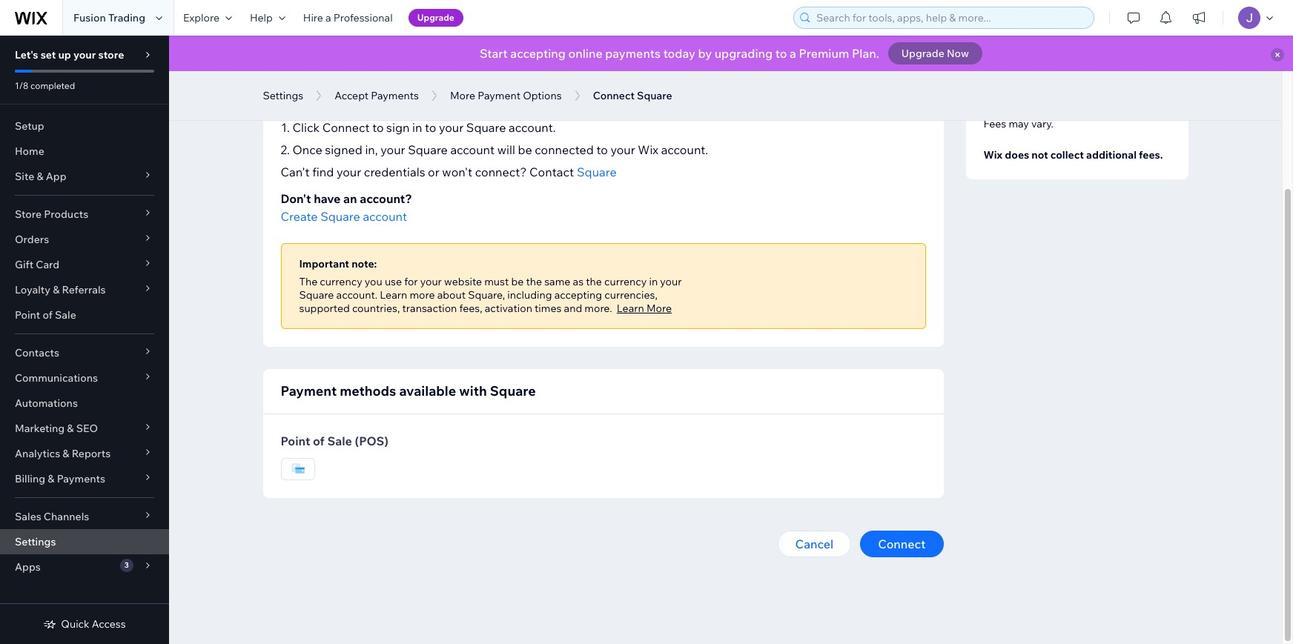 Task type: vqa. For each thing, say whether or not it's contained in the screenshot.
Analytics & Reports
yes



Task type: describe. For each thing, give the bounding box(es) containing it.
point for point of sale
[[15, 309, 40, 322]]

analytics & reports button
[[0, 441, 169, 467]]

& for marketing
[[67, 422, 74, 435]]

your right in, on the left of the page
[[381, 142, 405, 157]]

& for analytics
[[63, 447, 69, 461]]

sale for point of sale (pos)
[[327, 434, 352, 449]]

0 horizontal spatial a
[[326, 11, 331, 24]]

loyalty & referrals button
[[0, 277, 169, 303]]

not
[[1032, 148, 1049, 162]]

learn more link
[[617, 302, 672, 315]]

channels
[[44, 510, 89, 524]]

be inside the currency you use for your website must be the same as the currency in your square account. learn more about square, including accepting currencies, supported countries, transaction fees, activation times and more.
[[511, 275, 524, 289]]

site
[[15, 170, 34, 183]]

your right for
[[420, 275, 442, 289]]

fees.
[[1140, 148, 1164, 162]]

set
[[41, 48, 56, 62]]

& for billing
[[48, 473, 55, 486]]

1/8
[[15, 80, 28, 91]]

loyalty
[[15, 283, 50, 297]]

connect?
[[475, 165, 527, 180]]

square right with
[[490, 383, 536, 400]]

to up "square" link
[[597, 142, 608, 157]]

wix does not collect additional fees.
[[984, 148, 1164, 162]]

& for site
[[37, 170, 43, 183]]

1 horizontal spatial learn
[[617, 302, 644, 315]]

point for point of sale (pos)
[[281, 434, 310, 449]]

account?
[[360, 191, 412, 206]]

to
[[281, 98, 294, 113]]

premium
[[799, 46, 850, 61]]

as
[[573, 275, 584, 289]]

to connect your square account: click connect to sign in to your square account. once signed in, your square account will be connected to your wix account. can't find your credentials or won't connect? contact square
[[281, 98, 709, 180]]

store
[[98, 48, 124, 62]]

more payment options button
[[443, 85, 569, 107]]

with
[[459, 383, 487, 400]]

connect inside button
[[878, 537, 926, 552]]

start accepting online payments today by upgrading to a premium plan.
[[480, 46, 880, 61]]

analytics & reports
[[15, 447, 111, 461]]

sign
[[387, 120, 410, 135]]

to left sign
[[372, 120, 384, 135]]

sales
[[15, 510, 41, 524]]

point of sale link
[[0, 303, 169, 328]]

available
[[399, 383, 456, 400]]

1 vertical spatial more
[[647, 302, 672, 315]]

account inside to connect your square account: click connect to sign in to your square account. once signed in, your square account will be connected to your wix account. can't find your credentials or won't connect? contact square
[[451, 142, 495, 157]]

additional
[[1087, 148, 1137, 162]]

setup link
[[0, 114, 169, 139]]

& for loyalty
[[53, 283, 60, 297]]

upgrade now button
[[889, 42, 983, 65]]

more payment options
[[450, 89, 562, 102]]

your down signed
[[337, 165, 361, 180]]

square up or
[[408, 142, 448, 157]]

sidebar element
[[0, 36, 169, 645]]

Search for tools, apps, help & more... field
[[812, 7, 1090, 28]]

more.
[[585, 302, 612, 315]]

don't have an account? create square account
[[281, 191, 412, 224]]

cancel button
[[778, 531, 852, 558]]

account:
[[418, 98, 466, 113]]

methods
[[340, 383, 396, 400]]

analytics
[[15, 447, 60, 461]]

upgrade now
[[902, 47, 970, 60]]

sale for point of sale
[[55, 309, 76, 322]]

collect
[[1051, 148, 1085, 162]]

accepting inside the currency you use for your website must be the same as the currency in your square account. learn more about square, including accepting currencies, supported countries, transaction fees, activation times and more.
[[555, 289, 602, 302]]

click
[[293, 120, 320, 135]]

by
[[698, 46, 712, 61]]

home link
[[0, 139, 169, 164]]

can't
[[281, 165, 310, 180]]

times
[[535, 302, 562, 315]]

home
[[15, 145, 44, 158]]

start accepting online payments today by upgrading to a premium plan. alert
[[169, 36, 1294, 71]]

store products button
[[0, 202, 169, 227]]

gift card button
[[0, 252, 169, 277]]

cancel
[[796, 537, 834, 552]]

hire a professional
[[303, 11, 393, 24]]

payment methods available with square
[[281, 383, 536, 400]]

payment inside button
[[478, 89, 521, 102]]

app
[[46, 170, 66, 183]]

signed
[[325, 142, 363, 157]]

create square account link
[[281, 208, 407, 226]]

help
[[250, 11, 273, 24]]

contact
[[530, 165, 574, 180]]

seo
[[76, 422, 98, 435]]

gift card
[[15, 258, 59, 272]]

billing & payments
[[15, 473, 105, 486]]

automations link
[[0, 391, 169, 416]]

contacts button
[[0, 341, 169, 366]]

let's set up your store
[[15, 48, 124, 62]]

and
[[564, 302, 582, 315]]

account. inside the currency you use for your website must be the same as the currency in your square account. learn more about square, including accepting currencies, supported countries, transaction fees, activation times and more.
[[336, 289, 378, 302]]

in,
[[365, 142, 378, 157]]

of for point of sale (pos)
[[313, 434, 325, 449]]

marketing
[[15, 422, 65, 435]]

activation
[[485, 302, 533, 315]]

completed
[[30, 80, 75, 91]]

today
[[664, 46, 696, 61]]

in inside the currency you use for your website must be the same as the currency in your square account. learn more about square, including accepting currencies, supported countries, transaction fees, activation times and more.
[[649, 275, 658, 289]]

quick access
[[61, 618, 126, 631]]

wix inside to connect your square account: click connect to sign in to your square account. once signed in, your square account will be connected to your wix account. can't find your credentials or won't connect? contact square
[[638, 142, 659, 157]]

you
[[365, 275, 383, 289]]

settings for 'settings' "button"
[[263, 89, 304, 102]]

access
[[92, 618, 126, 631]]

point of sale
[[15, 309, 76, 322]]

square link
[[577, 163, 617, 181]]

square,
[[468, 289, 505, 302]]

account inside don't have an account? create square account
[[363, 209, 407, 224]]



Task type: locate. For each thing, give the bounding box(es) containing it.
important
[[299, 257, 349, 271]]

0 horizontal spatial account
[[363, 209, 407, 224]]

account up the 'won't'
[[451, 142, 495, 157]]

& left seo
[[67, 422, 74, 435]]

accept payments
[[335, 89, 419, 102]]

same
[[545, 275, 571, 289]]

currency down important note:
[[320, 275, 363, 289]]

sale down "loyalty & referrals"
[[55, 309, 76, 322]]

1 horizontal spatial the
[[586, 275, 602, 289]]

payment down start
[[478, 89, 521, 102]]

upgrade left now
[[902, 47, 945, 60]]

1 vertical spatial account.
[[661, 142, 709, 157]]

supported
[[299, 302, 350, 315]]

1 horizontal spatial point
[[281, 434, 310, 449]]

1 horizontal spatial a
[[790, 46, 797, 61]]

2 the from the left
[[586, 275, 602, 289]]

square inside don't have an account? create square account
[[321, 209, 360, 224]]

learn right the more.
[[617, 302, 644, 315]]

learn left "more" on the left
[[380, 289, 407, 302]]

0 horizontal spatial point
[[15, 309, 40, 322]]

0 horizontal spatial sale
[[55, 309, 76, 322]]

0 horizontal spatial learn
[[380, 289, 407, 302]]

of down "loyalty & referrals"
[[43, 309, 53, 322]]

& inside "dropdown button"
[[67, 422, 74, 435]]

account
[[451, 142, 495, 157], [363, 209, 407, 224]]

in right sign
[[412, 120, 422, 135]]

settings inside sidebar element
[[15, 536, 56, 549]]

point up point of sale (pos) image
[[281, 434, 310, 449]]

0 horizontal spatial connect
[[322, 120, 370, 135]]

your up "square" link
[[611, 142, 636, 157]]

1 horizontal spatial connect
[[878, 537, 926, 552]]

& right billing
[[48, 473, 55, 486]]

the
[[299, 275, 318, 289]]

settings for settings link
[[15, 536, 56, 549]]

your right the up
[[73, 48, 96, 62]]

plan.
[[852, 46, 880, 61]]

0 vertical spatial connect
[[322, 120, 370, 135]]

square up will
[[466, 120, 506, 135]]

upgrade for upgrade
[[417, 12, 455, 23]]

sale left (pos)
[[327, 434, 352, 449]]

for
[[404, 275, 418, 289]]

more
[[410, 289, 435, 302]]

1 vertical spatial point
[[281, 434, 310, 449]]

0 vertical spatial accepting
[[511, 46, 566, 61]]

setup
[[15, 119, 44, 133]]

quick
[[61, 618, 90, 631]]

automations
[[15, 397, 78, 410]]

upgrading
[[715, 46, 773, 61]]

accept
[[335, 89, 369, 102]]

1 vertical spatial in
[[649, 275, 658, 289]]

connect
[[297, 98, 343, 113]]

1 vertical spatial upgrade
[[902, 47, 945, 60]]

0 vertical spatial settings
[[263, 89, 304, 102]]

2 vertical spatial account.
[[336, 289, 378, 302]]

to down account:
[[425, 120, 436, 135]]

0 vertical spatial be
[[518, 142, 532, 157]]

create
[[281, 209, 318, 224]]

1 vertical spatial sale
[[327, 434, 352, 449]]

1 horizontal spatial in
[[649, 275, 658, 289]]

account.
[[509, 120, 556, 135], [661, 142, 709, 157], [336, 289, 378, 302]]

a
[[326, 11, 331, 24], [790, 46, 797, 61]]

site & app
[[15, 170, 66, 183]]

point of sale (pos)
[[281, 434, 389, 449]]

sale
[[55, 309, 76, 322], [327, 434, 352, 449]]

will
[[498, 142, 515, 157]]

countries,
[[352, 302, 400, 315]]

to right the upgrading
[[776, 46, 787, 61]]

0 vertical spatial payments
[[371, 89, 419, 102]]

explore
[[183, 11, 220, 24]]

does
[[1005, 148, 1030, 162]]

be inside to connect your square account: click connect to sign in to your square account. once signed in, your square account will be connected to your wix account. can't find your credentials or won't connect? contact square
[[518, 142, 532, 157]]

let's
[[15, 48, 38, 62]]

settings inside "button"
[[263, 89, 304, 102]]

your right connect
[[346, 98, 371, 113]]

1 horizontal spatial sale
[[327, 434, 352, 449]]

marketing & seo button
[[0, 416, 169, 441]]

point of sale (pos) image
[[287, 459, 308, 480]]

your inside sidebar element
[[73, 48, 96, 62]]

an
[[343, 191, 357, 206]]

payments down the analytics & reports dropdown button
[[57, 473, 105, 486]]

0 vertical spatial payment
[[478, 89, 521, 102]]

& inside popup button
[[53, 283, 60, 297]]

2 currency from the left
[[605, 275, 647, 289]]

upgrade inside start accepting online payments today by upgrading to a premium plan. alert
[[902, 47, 945, 60]]

1 horizontal spatial of
[[313, 434, 325, 449]]

store
[[15, 208, 42, 221]]

fees
[[984, 117, 1007, 131]]

square down the connected
[[577, 165, 617, 180]]

square down important
[[299, 289, 334, 302]]

connect inside to connect your square account: click connect to sign in to your square account. once signed in, your square account will be connected to your wix account. can't find your credentials or won't connect? contact square
[[322, 120, 370, 135]]

payments inside popup button
[[57, 473, 105, 486]]

be right must
[[511, 275, 524, 289]]

your down account:
[[439, 120, 464, 135]]

0 horizontal spatial payment
[[281, 383, 337, 400]]

1 vertical spatial of
[[313, 434, 325, 449]]

0 horizontal spatial more
[[450, 89, 476, 102]]

upgrade for upgrade now
[[902, 47, 945, 60]]

in up learn more link
[[649, 275, 658, 289]]

& inside popup button
[[48, 473, 55, 486]]

0 vertical spatial of
[[43, 309, 53, 322]]

1 horizontal spatial currency
[[605, 275, 647, 289]]

have
[[314, 191, 341, 206]]

&
[[37, 170, 43, 183], [53, 283, 60, 297], [67, 422, 74, 435], [63, 447, 69, 461], [48, 473, 55, 486]]

apps
[[15, 561, 41, 574]]

learn inside the currency you use for your website must be the same as the currency in your square account. learn more about square, including accepting currencies, supported countries, transaction fees, activation times and more.
[[380, 289, 407, 302]]

connected
[[535, 142, 594, 157]]

or
[[428, 165, 440, 180]]

payments up sign
[[371, 89, 419, 102]]

orders
[[15, 233, 49, 246]]

& inside dropdown button
[[37, 170, 43, 183]]

options
[[523, 89, 562, 102]]

1 horizontal spatial payments
[[371, 89, 419, 102]]

0 horizontal spatial in
[[412, 120, 422, 135]]

& right site
[[37, 170, 43, 183]]

about
[[437, 289, 466, 302]]

communications button
[[0, 366, 169, 391]]

square down an
[[321, 209, 360, 224]]

& left reports
[[63, 447, 69, 461]]

website
[[444, 275, 482, 289]]

vary.
[[1032, 117, 1054, 131]]

reports
[[72, 447, 111, 461]]

1 horizontal spatial account
[[451, 142, 495, 157]]

1 vertical spatial settings
[[15, 536, 56, 549]]

square up sign
[[374, 98, 415, 113]]

0 vertical spatial in
[[412, 120, 422, 135]]

learn more
[[617, 302, 672, 315]]

0 vertical spatial point
[[15, 309, 40, 322]]

payment
[[478, 89, 521, 102], [281, 383, 337, 400]]

0 horizontal spatial wix
[[638, 142, 659, 157]]

fees,
[[460, 302, 483, 315]]

square inside the currency you use for your website must be the same as the currency in your square account. learn more about square, including accepting currencies, supported countries, transaction fees, activation times and more.
[[299, 289, 334, 302]]

2 horizontal spatial account.
[[661, 142, 709, 157]]

more inside button
[[450, 89, 476, 102]]

0 vertical spatial sale
[[55, 309, 76, 322]]

settings down sales
[[15, 536, 56, 549]]

3
[[124, 561, 129, 570]]

billing & payments button
[[0, 467, 169, 492]]

to inside alert
[[776, 46, 787, 61]]

0 vertical spatial upgrade
[[417, 12, 455, 23]]

settings button
[[256, 85, 311, 107]]

0 horizontal spatial account.
[[336, 289, 378, 302]]

communications
[[15, 372, 98, 385]]

a left premium
[[790, 46, 797, 61]]

use
[[385, 275, 402, 289]]

1 horizontal spatial upgrade
[[902, 47, 945, 60]]

currency up learn more link
[[605, 275, 647, 289]]

credentials
[[364, 165, 425, 180]]

0 horizontal spatial upgrade
[[417, 12, 455, 23]]

fusion trading
[[73, 11, 145, 24]]

upgrade right professional
[[417, 12, 455, 23]]

1 vertical spatial account
[[363, 209, 407, 224]]

1 horizontal spatial payment
[[478, 89, 521, 102]]

accepting inside alert
[[511, 46, 566, 61]]

payments
[[606, 46, 661, 61]]

1 vertical spatial be
[[511, 275, 524, 289]]

the left same
[[526, 275, 542, 289]]

hire
[[303, 11, 323, 24]]

account down account?
[[363, 209, 407, 224]]

0 horizontal spatial the
[[526, 275, 542, 289]]

1 horizontal spatial account.
[[509, 120, 556, 135]]

payments inside button
[[371, 89, 419, 102]]

of inside sidebar element
[[43, 309, 53, 322]]

1 vertical spatial connect
[[878, 537, 926, 552]]

1 horizontal spatial wix
[[984, 148, 1003, 162]]

1 vertical spatial accepting
[[555, 289, 602, 302]]

your up learn more link
[[660, 275, 682, 289]]

trading
[[108, 11, 145, 24]]

learn
[[380, 289, 407, 302], [617, 302, 644, 315]]

0 horizontal spatial settings
[[15, 536, 56, 549]]

settings up click
[[263, 89, 304, 102]]

& right loyalty
[[53, 283, 60, 297]]

in inside to connect your square account: click connect to sign in to your square account. once signed in, your square account will be connected to your wix account. can't find your credentials or won't connect? contact square
[[412, 120, 422, 135]]

payment up point of sale (pos)
[[281, 383, 337, 400]]

point down loyalty
[[15, 309, 40, 322]]

of for point of sale
[[43, 309, 53, 322]]

0 vertical spatial account.
[[509, 120, 556, 135]]

payments
[[371, 89, 419, 102], [57, 473, 105, 486]]

point inside sidebar element
[[15, 309, 40, 322]]

1 vertical spatial payment
[[281, 383, 337, 400]]

a inside alert
[[790, 46, 797, 61]]

now
[[947, 47, 970, 60]]

the right as
[[586, 275, 602, 289]]

1 vertical spatial a
[[790, 46, 797, 61]]

be
[[518, 142, 532, 157], [511, 275, 524, 289]]

sale inside sidebar element
[[55, 309, 76, 322]]

0 vertical spatial account
[[451, 142, 495, 157]]

be right will
[[518, 142, 532, 157]]

once
[[293, 142, 322, 157]]

of
[[43, 309, 53, 322], [313, 434, 325, 449]]

0 vertical spatial more
[[450, 89, 476, 102]]

including
[[508, 289, 552, 302]]

1 currency from the left
[[320, 275, 363, 289]]

a right the hire
[[326, 11, 331, 24]]

gift
[[15, 258, 33, 272]]

1 horizontal spatial settings
[[263, 89, 304, 102]]

online
[[569, 46, 603, 61]]

0 vertical spatial a
[[326, 11, 331, 24]]

site & app button
[[0, 164, 169, 189]]

& inside dropdown button
[[63, 447, 69, 461]]

of left (pos)
[[313, 434, 325, 449]]

0 horizontal spatial of
[[43, 309, 53, 322]]

up
[[58, 48, 71, 62]]

connect button
[[861, 531, 944, 558]]

0 horizontal spatial currency
[[320, 275, 363, 289]]

1 horizontal spatial more
[[647, 302, 672, 315]]

settings link
[[0, 530, 169, 555]]

1 the from the left
[[526, 275, 542, 289]]

store products
[[15, 208, 88, 221]]

professional
[[334, 11, 393, 24]]

0 horizontal spatial payments
[[57, 473, 105, 486]]

loyalty & referrals
[[15, 283, 106, 297]]

1 vertical spatial payments
[[57, 473, 105, 486]]

more
[[450, 89, 476, 102], [647, 302, 672, 315]]



